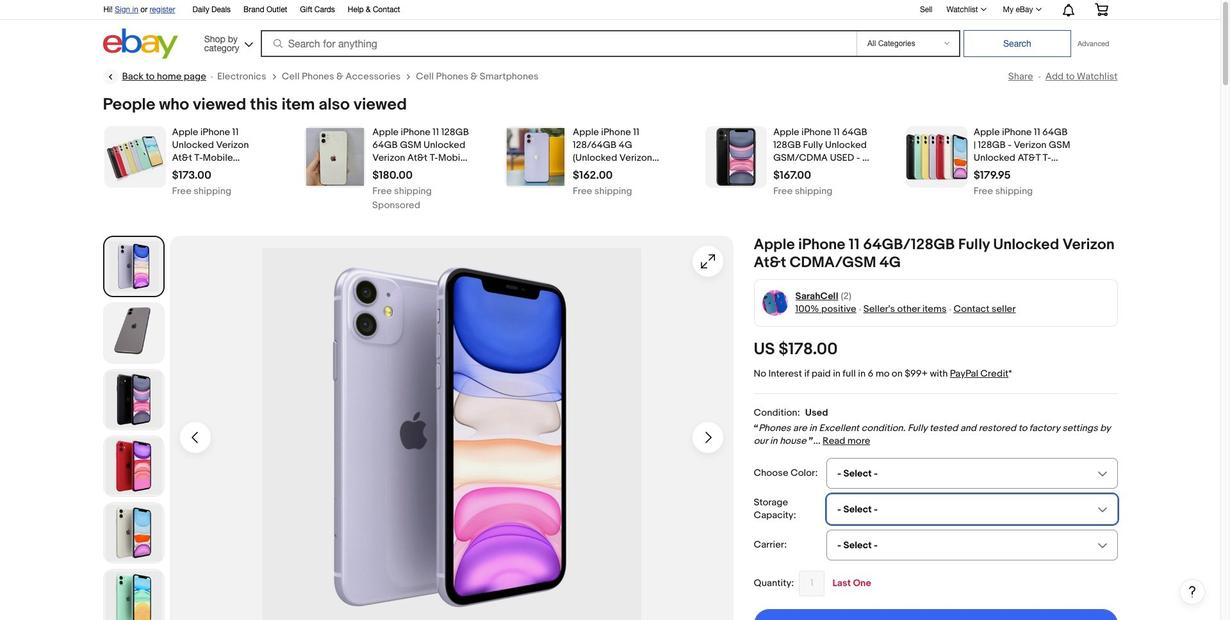 Task type: locate. For each thing, give the bounding box(es) containing it.
None text field
[[373, 169, 413, 182], [573, 169, 613, 182], [172, 187, 231, 196], [573, 187, 632, 196], [373, 169, 413, 182], [573, 169, 613, 182], [172, 187, 231, 196], [573, 187, 632, 196]]

None text field
[[172, 169, 211, 182], [773, 169, 811, 182], [974, 169, 1011, 182], [373, 187, 432, 196], [773, 187, 833, 196], [974, 187, 1033, 196], [799, 571, 825, 597], [172, 169, 211, 182], [773, 169, 811, 182], [974, 169, 1011, 182], [373, 187, 432, 196], [773, 187, 833, 196], [974, 187, 1033, 196], [799, 571, 825, 597]]

picture 1 of 7 image
[[105, 238, 162, 295]]

banner
[[96, 0, 1118, 62]]

picture 5 of 7 image
[[104, 503, 164, 563]]

picture 2 of 7 image
[[104, 303, 164, 363]]

None submit
[[964, 30, 1072, 57]]

apple iphone 11 64gb/128gb fully unlocked verizon at&t cdma/gsm 4g - picture 1 of 7 image
[[170, 236, 734, 620]]



Task type: describe. For each thing, give the bounding box(es) containing it.
your shopping cart image
[[1094, 3, 1109, 16]]

my ebay image
[[1036, 8, 1042, 11]]

watchlist image
[[981, 8, 987, 11]]

help, opens dialogs image
[[1186, 585, 1199, 598]]

picture 6 of 7 image
[[104, 570, 164, 620]]

picture 3 of 7 image
[[104, 370, 164, 430]]

account navigation
[[96, 0, 1118, 20]]

Search for anything text field
[[263, 31, 854, 56]]

picture 4 of 7 image
[[104, 436, 164, 497]]



Task type: vqa. For each thing, say whether or not it's contained in the screenshot.
submit on the top
yes



